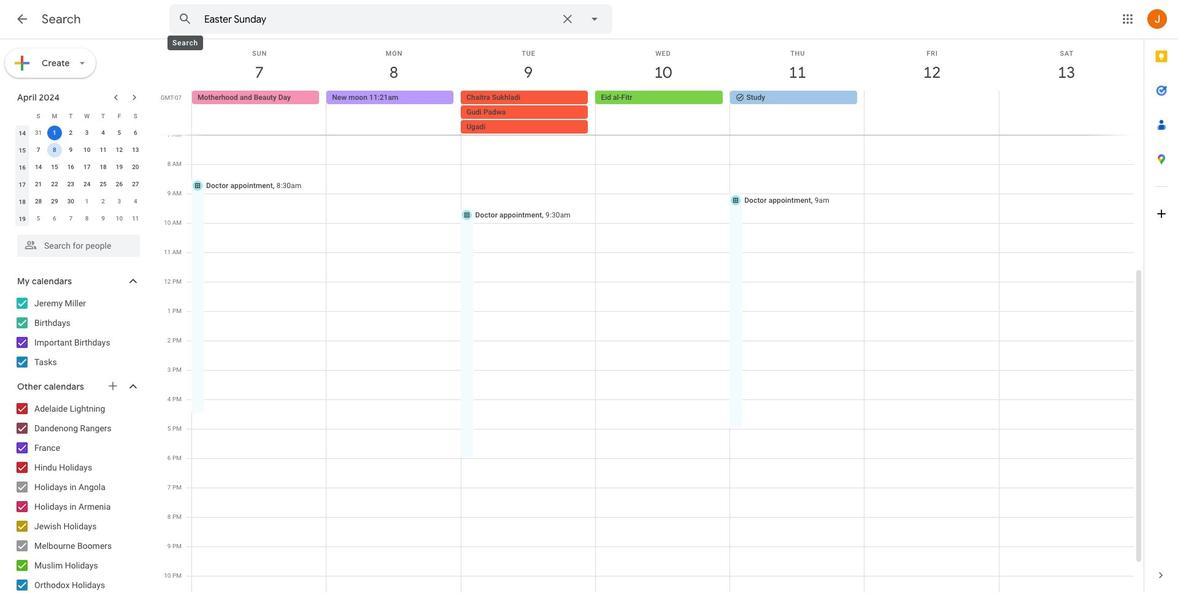 Task type: locate. For each thing, give the bounding box(es) containing it.
20 element
[[128, 160, 143, 175]]

may 4 element
[[128, 194, 143, 209]]

None search field
[[169, 4, 612, 34]]

tab list
[[1144, 39, 1178, 559]]

clear search image
[[555, 7, 580, 31]]

may 6 element
[[47, 212, 62, 226]]

row group
[[14, 125, 144, 228]]

16 element
[[63, 160, 78, 175]]

row group inside april 2024 grid
[[14, 125, 144, 228]]

28 element
[[31, 194, 46, 209]]

may 2 element
[[96, 194, 110, 209]]

21 element
[[31, 177, 46, 192]]

may 1 element
[[80, 194, 94, 209]]

go back image
[[15, 12, 29, 26]]

may 3 element
[[112, 194, 127, 209]]

column header
[[14, 107, 30, 125]]

23 element
[[63, 177, 78, 192]]

12 element
[[112, 143, 127, 158]]

2 element
[[63, 126, 78, 141]]

27 element
[[128, 177, 143, 192]]

26 element
[[112, 177, 127, 192]]

heading
[[42, 12, 81, 27]]

5 element
[[112, 126, 127, 141]]

1, today element
[[47, 126, 62, 141]]

april 2024 grid
[[12, 107, 144, 228]]

None search field
[[0, 230, 152, 257]]

14 element
[[31, 160, 46, 175]]

search image
[[173, 7, 198, 31]]

other calendars list
[[2, 399, 152, 594]]

grid
[[157, 39, 1144, 594]]

Search for people text field
[[25, 235, 133, 257]]

row
[[187, 91, 1144, 135], [14, 107, 144, 125], [14, 125, 144, 142], [14, 142, 144, 159], [14, 159, 144, 176], [14, 176, 144, 193], [14, 193, 144, 210], [14, 210, 144, 228]]

22 element
[[47, 177, 62, 192]]

15 element
[[47, 160, 62, 175]]

may 8 element
[[80, 212, 94, 226]]

9 element
[[63, 143, 78, 158]]

cell
[[461, 91, 595, 135], [864, 91, 999, 135], [999, 91, 1133, 135], [46, 125, 63, 142], [46, 142, 63, 159]]

8 element
[[47, 143, 62, 158]]



Task type: describe. For each thing, give the bounding box(es) containing it.
25 element
[[96, 177, 110, 192]]

4 element
[[96, 126, 110, 141]]

30 element
[[63, 194, 78, 209]]

3 element
[[80, 126, 94, 141]]

11 element
[[96, 143, 110, 158]]

column header inside april 2024 grid
[[14, 107, 30, 125]]

may 9 element
[[96, 212, 110, 226]]

29 element
[[47, 194, 62, 209]]

19 element
[[112, 160, 127, 175]]

6 element
[[128, 126, 143, 141]]

may 5 element
[[31, 212, 46, 226]]

search options image
[[582, 7, 607, 31]]

13 element
[[128, 143, 143, 158]]

Search text field
[[204, 13, 553, 26]]

add other calendars image
[[107, 380, 119, 393]]

24 element
[[80, 177, 94, 192]]

10 element
[[80, 143, 94, 158]]

may 7 element
[[63, 212, 78, 226]]

may 10 element
[[112, 212, 127, 226]]

17 element
[[80, 160, 94, 175]]

7 element
[[31, 143, 46, 158]]

march 31 element
[[31, 126, 46, 141]]

18 element
[[96, 160, 110, 175]]

my calendars list
[[2, 294, 152, 372]]

may 11 element
[[128, 212, 143, 226]]



Task type: vqa. For each thing, say whether or not it's contained in the screenshot.
'May 8' element
yes



